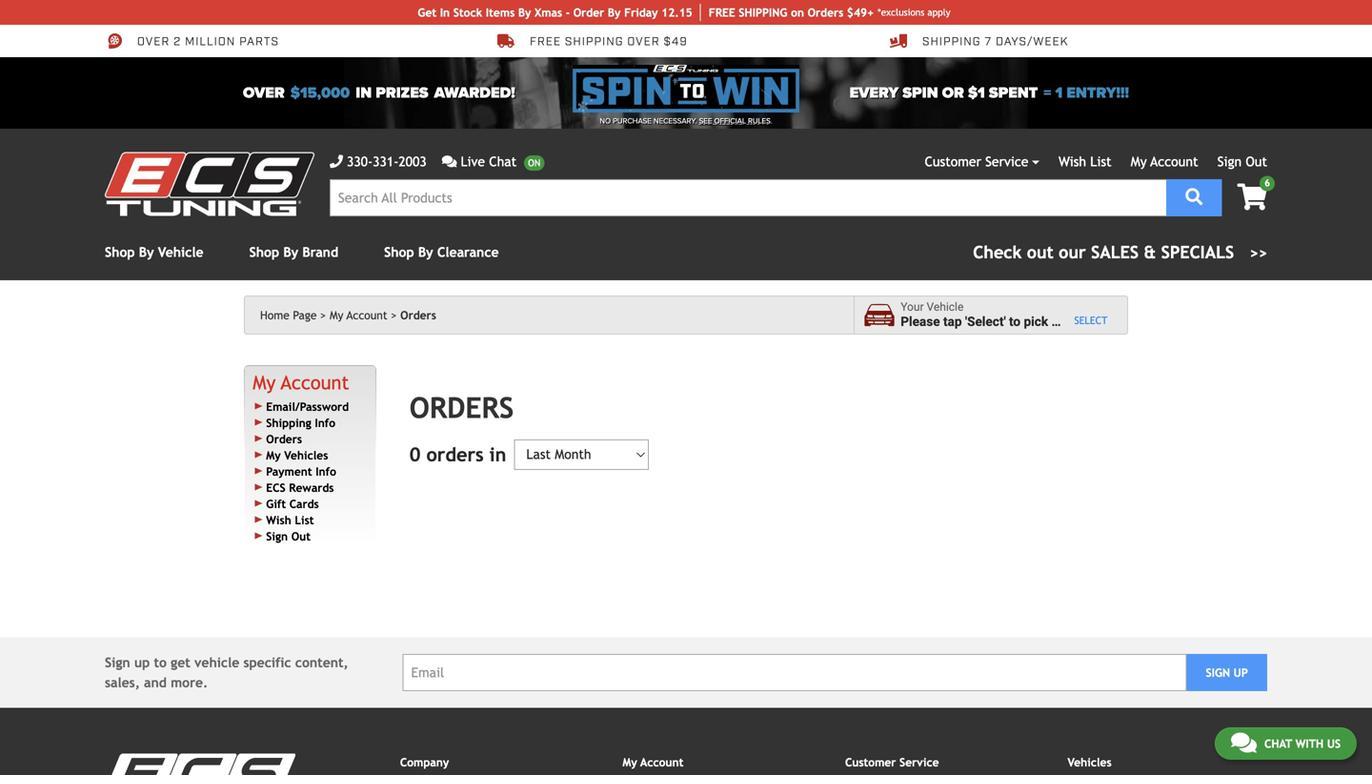 Task type: describe. For each thing, give the bounding box(es) containing it.
sales & specials link
[[974, 239, 1268, 265]]

0 horizontal spatial vehicle
[[158, 245, 204, 260]]

specific
[[244, 655, 291, 670]]

2 vertical spatial my account
[[623, 756, 684, 769]]

shipping inside shipping 7 days/week link
[[923, 34, 982, 49]]

live chat link
[[442, 152, 545, 172]]

payment
[[266, 465, 312, 478]]

shop for shop by vehicle
[[105, 245, 135, 260]]

330-
[[347, 154, 373, 169]]

specials
[[1162, 242, 1235, 262]]

out inside my account email/password shipping info orders my vehicles payment info ecs rewards gift cards wish list sign out
[[291, 529, 311, 543]]

payment info link
[[266, 465, 336, 478]]

shipping
[[565, 34, 624, 49]]

friday
[[625, 6, 658, 19]]

chat with us
[[1265, 737, 1342, 750]]

orders up 0 orders in
[[410, 391, 514, 424]]

entry!!!
[[1067, 84, 1130, 102]]

your vehicle please tap 'select' to pick a vehicle
[[901, 300, 1104, 329]]

comments image
[[442, 155, 457, 168]]

customer service inside "dropdown button"
[[925, 154, 1029, 169]]

1 horizontal spatial list
[[1091, 154, 1112, 169]]

sign up button
[[1187, 654, 1268, 691]]

chat with us link
[[1216, 727, 1358, 760]]

vehicle inside your vehicle please tap 'select' to pick a vehicle
[[927, 300, 964, 314]]

orders link
[[266, 432, 302, 446]]

-
[[566, 6, 570, 19]]

gift cards link
[[266, 497, 319, 510]]

ecs tuning 'spin to win' contest logo image
[[573, 65, 800, 113]]

$49+
[[848, 6, 874, 19]]

orders right the on
[[808, 6, 844, 19]]

Search text field
[[330, 179, 1167, 216]]

0 vertical spatial sign out link
[[1218, 154, 1268, 169]]

ship
[[739, 6, 763, 19]]

'select'
[[966, 314, 1007, 329]]

select
[[1075, 314, 1108, 326]]

live chat
[[461, 154, 517, 169]]

more.
[[171, 675, 208, 690]]

shop for shop by brand
[[249, 245, 279, 260]]

1 horizontal spatial wish
[[1059, 154, 1087, 169]]

vehicle inside your vehicle please tap 'select' to pick a vehicle
[[1062, 314, 1104, 329]]

list inside my account email/password shipping info orders my vehicles payment info ecs rewards gift cards wish list sign out
[[295, 513, 314, 527]]

shop by brand link
[[249, 245, 339, 260]]

sales
[[1092, 242, 1139, 262]]

free
[[709, 6, 736, 19]]

my account link for wish list
[[1132, 154, 1199, 169]]

in for $15,000
[[356, 84, 372, 102]]

order
[[574, 6, 605, 19]]

*exclusions
[[878, 7, 925, 18]]

sales & specials
[[1092, 242, 1235, 262]]

2 vertical spatial my account link
[[253, 371, 349, 394]]

cards
[[290, 497, 319, 510]]

0 orders in
[[410, 443, 507, 466]]

xmas
[[535, 6, 563, 19]]

parts
[[239, 34, 279, 49]]

sign for sign up to get vehicle specific content, sales, and more.
[[105, 655, 130, 670]]

shop for shop by clearance
[[384, 245, 414, 260]]

with
[[1296, 737, 1324, 750]]

sign up to get vehicle specific content, sales, and more.
[[105, 655, 349, 690]]

every
[[850, 84, 899, 102]]

shipping 7 days/week link
[[891, 32, 1069, 50]]

please
[[901, 314, 941, 329]]

shopping cart image
[[1238, 184, 1268, 210]]

ecs
[[266, 481, 286, 494]]

over 2 million parts
[[137, 34, 279, 49]]

content,
[[295, 655, 349, 670]]

email/password link
[[266, 400, 349, 413]]

email/password
[[266, 400, 349, 413]]

1 vertical spatial service
[[900, 756, 940, 769]]

gift
[[266, 497, 286, 510]]

free shipping over $49 link
[[498, 32, 688, 50]]

$1
[[969, 84, 986, 102]]

stock
[[454, 6, 483, 19]]

330-331-2003 link
[[330, 152, 427, 172]]

items
[[486, 6, 515, 19]]

2 ecs tuning image from the top
[[105, 754, 296, 775]]

*exclusions apply link
[[878, 5, 951, 20]]

a
[[1052, 314, 1059, 329]]

prizes
[[376, 84, 429, 102]]

purchase
[[613, 116, 652, 126]]

$49
[[664, 34, 688, 49]]

0 vertical spatial info
[[315, 416, 336, 429]]

page
[[293, 308, 317, 322]]

my account email/password shipping info orders my vehicles payment info ecs rewards gift cards wish list sign out
[[253, 371, 349, 543]]

to inside your vehicle please tap 'select' to pick a vehicle
[[1010, 314, 1021, 329]]

tap
[[944, 314, 963, 329]]

wish inside my account email/password shipping info orders my vehicles payment info ecs rewards gift cards wish list sign out
[[266, 513, 292, 527]]

my account for page
[[330, 308, 388, 322]]

clearance
[[438, 245, 499, 260]]

by for shop by brand
[[283, 245, 299, 260]]

by for shop by clearance
[[418, 245, 433, 260]]

in
[[440, 6, 450, 19]]

6
[[1265, 177, 1271, 188]]

live
[[461, 154, 485, 169]]

=
[[1044, 84, 1052, 102]]

or
[[943, 84, 965, 102]]

orders inside my account email/password shipping info orders my vehicles payment info ecs rewards gift cards wish list sign out
[[266, 432, 302, 446]]

ecs rewards link
[[266, 481, 334, 494]]



Task type: locate. For each thing, give the bounding box(es) containing it.
out
[[1247, 154, 1268, 169], [291, 529, 311, 543]]

up for sign up to get vehicle specific content, sales, and more.
[[134, 655, 150, 670]]

0 horizontal spatial service
[[900, 756, 940, 769]]

brand
[[303, 245, 339, 260]]

0 horizontal spatial my account
[[330, 308, 388, 322]]

my
[[1132, 154, 1148, 169], [330, 308, 344, 322], [253, 371, 276, 394], [266, 448, 281, 462], [623, 756, 638, 769]]

free ship ping on orders $49+ *exclusions apply
[[709, 6, 951, 19]]

1 horizontal spatial over
[[243, 84, 285, 102]]

shipping 7 days/week
[[923, 34, 1069, 49]]

0 horizontal spatial sign out link
[[266, 529, 311, 543]]

wish
[[1059, 154, 1087, 169], [266, 513, 292, 527]]

0 horizontal spatial customer
[[846, 756, 897, 769]]

0 horizontal spatial shipping
[[266, 416, 312, 429]]

pick
[[1024, 314, 1049, 329]]

official
[[715, 116, 747, 126]]

home page link
[[260, 308, 326, 322]]

0 vertical spatial in
[[356, 84, 372, 102]]

by for shop by vehicle
[[139, 245, 154, 260]]

in right orders
[[490, 443, 507, 466]]

sign for sign up
[[1207, 666, 1231, 679]]

sign
[[1218, 154, 1243, 169], [266, 529, 288, 543], [105, 655, 130, 670], [1207, 666, 1231, 679]]

0 horizontal spatial to
[[154, 655, 167, 670]]

over 2 million parts link
[[105, 32, 279, 50]]

1 horizontal spatial out
[[1247, 154, 1268, 169]]

service inside "dropdown button"
[[986, 154, 1029, 169]]

customer service button
[[925, 152, 1040, 172]]

0 vertical spatial to
[[1010, 314, 1021, 329]]

account
[[1151, 154, 1199, 169], [347, 308, 388, 322], [281, 371, 349, 394], [641, 756, 684, 769]]

0 vertical spatial my account
[[1132, 154, 1199, 169]]

0 vertical spatial wish list link
[[1059, 154, 1112, 169]]

shop by clearance
[[384, 245, 499, 260]]

search image
[[1186, 188, 1204, 205]]

customer inside "dropdown button"
[[925, 154, 982, 169]]

1 horizontal spatial to
[[1010, 314, 1021, 329]]

wish down 1
[[1059, 154, 1087, 169]]

comments image
[[1232, 731, 1258, 754]]

1 vertical spatial in
[[490, 443, 507, 466]]

1 horizontal spatial shipping
[[923, 34, 982, 49]]

my account link up "search" icon
[[1132, 154, 1199, 169]]

0 vertical spatial vehicle
[[1062, 314, 1104, 329]]

see official rules link
[[699, 115, 771, 127]]

see
[[699, 116, 713, 126]]

to
[[1010, 314, 1021, 329], [154, 655, 167, 670]]

shipping down apply on the top
[[923, 34, 982, 49]]

2003
[[399, 154, 427, 169]]

in for orders
[[490, 443, 507, 466]]

wish list link down gift cards link
[[266, 513, 314, 527]]

days/week
[[996, 34, 1069, 49]]

2 shop from the left
[[249, 245, 279, 260]]

chat right live
[[489, 154, 517, 169]]

to inside sign up to get vehicle specific content, sales, and more.
[[154, 655, 167, 670]]

1 vertical spatial my account
[[330, 308, 388, 322]]

1 shop from the left
[[105, 245, 135, 260]]

spin
[[903, 84, 939, 102]]

in left the prizes
[[356, 84, 372, 102]]

1 horizontal spatial service
[[986, 154, 1029, 169]]

necessary.
[[654, 116, 697, 126]]

0 vertical spatial service
[[986, 154, 1029, 169]]

vehicle right the a
[[1062, 314, 1104, 329]]

1 vertical spatial vehicles
[[1068, 756, 1112, 769]]

out up 6
[[1247, 154, 1268, 169]]

chat inside live chat link
[[489, 154, 517, 169]]

info down email/password
[[315, 416, 336, 429]]

0 vertical spatial ecs tuning image
[[105, 152, 315, 216]]

0 vertical spatial over
[[137, 34, 170, 49]]

select link
[[1075, 314, 1108, 327]]

sign out
[[1218, 154, 1268, 169]]

rules
[[748, 116, 771, 126]]

to left pick
[[1010, 314, 1021, 329]]

us
[[1328, 737, 1342, 750]]

my vehicles link
[[266, 448, 328, 462]]

my account link for home page
[[330, 308, 397, 322]]

up for sign up
[[1234, 666, 1249, 679]]

your
[[901, 300, 924, 314]]

1 vertical spatial my account link
[[330, 308, 397, 322]]

vehicles inside my account email/password shipping info orders my vehicles payment info ecs rewards gift cards wish list sign out
[[284, 448, 328, 462]]

1 horizontal spatial chat
[[1265, 737, 1293, 750]]

0 horizontal spatial in
[[356, 84, 372, 102]]

shop by vehicle link
[[105, 245, 204, 260]]

my account
[[1132, 154, 1199, 169], [330, 308, 388, 322], [623, 756, 684, 769]]

shop by clearance link
[[384, 245, 499, 260]]

shop by vehicle
[[105, 245, 204, 260]]

chat left with
[[1265, 737, 1293, 750]]

home page
[[260, 308, 317, 322]]

0
[[410, 443, 421, 466]]

0 vertical spatial vehicle
[[158, 245, 204, 260]]

get
[[171, 655, 191, 670]]

2
[[174, 34, 181, 49]]

1 horizontal spatial vehicles
[[1068, 756, 1112, 769]]

every spin or $1 spent = 1 entry!!!
[[850, 84, 1130, 102]]

0 horizontal spatial shop
[[105, 245, 135, 260]]

sign out link
[[1218, 154, 1268, 169], [266, 529, 311, 543]]

&
[[1145, 242, 1157, 262]]

1
[[1056, 84, 1063, 102]]

1 horizontal spatial vehicle
[[1062, 314, 1104, 329]]

sales,
[[105, 675, 140, 690]]

list down entry!!!
[[1091, 154, 1112, 169]]

out down cards
[[291, 529, 311, 543]]

1 vertical spatial wish list link
[[266, 513, 314, 527]]

my account for list
[[1132, 154, 1199, 169]]

wish list link
[[1059, 154, 1112, 169], [266, 513, 314, 527]]

vehicle
[[158, 245, 204, 260], [927, 300, 964, 314]]

2 horizontal spatial my account
[[1132, 154, 1199, 169]]

330-331-2003
[[347, 154, 427, 169]]

my account link
[[1132, 154, 1199, 169], [330, 308, 397, 322], [253, 371, 349, 394]]

chat
[[489, 154, 517, 169], [1265, 737, 1293, 750]]

0 vertical spatial customer service
[[925, 154, 1029, 169]]

up up and
[[134, 655, 150, 670]]

1 horizontal spatial up
[[1234, 666, 1249, 679]]

customer
[[925, 154, 982, 169], [846, 756, 897, 769]]

sign for sign out
[[1218, 154, 1243, 169]]

1 vertical spatial to
[[154, 655, 167, 670]]

shipping inside my account email/password shipping info orders my vehicles payment info ecs rewards gift cards wish list sign out
[[266, 416, 312, 429]]

331-
[[373, 154, 399, 169]]

0 horizontal spatial vehicle
[[195, 655, 240, 670]]

sign inside button
[[1207, 666, 1231, 679]]

orders
[[808, 6, 844, 19], [401, 308, 437, 322], [410, 391, 514, 424], [266, 432, 302, 446]]

account inside my account email/password shipping info orders my vehicles payment info ecs rewards gift cards wish list sign out
[[281, 371, 349, 394]]

7
[[985, 34, 993, 49]]

over for over $15,000 in prizes
[[243, 84, 285, 102]]

orders down shop by clearance
[[401, 308, 437, 322]]

my account link right the page at left
[[330, 308, 397, 322]]

1 vertical spatial chat
[[1265, 737, 1293, 750]]

$15,000
[[291, 84, 350, 102]]

no purchase necessary. see official rules .
[[600, 116, 773, 126]]

ecs tuning image
[[105, 152, 315, 216], [105, 754, 296, 775]]

1 vertical spatial ecs tuning image
[[105, 754, 296, 775]]

1 vertical spatial vehicle
[[927, 300, 964, 314]]

0 horizontal spatial wish list link
[[266, 513, 314, 527]]

spent
[[990, 84, 1039, 102]]

1 ecs tuning image from the top
[[105, 152, 315, 216]]

shipping up orders link
[[266, 416, 312, 429]]

get in stock items by xmas - order by friday 12.15
[[418, 6, 693, 19]]

0 horizontal spatial up
[[134, 655, 150, 670]]

shop
[[105, 245, 135, 260], [249, 245, 279, 260], [384, 245, 414, 260]]

phone image
[[330, 155, 343, 168]]

1 vertical spatial wish
[[266, 513, 292, 527]]

on
[[791, 6, 805, 19]]

1 horizontal spatial vehicle
[[927, 300, 964, 314]]

0 horizontal spatial wish
[[266, 513, 292, 527]]

in
[[356, 84, 372, 102], [490, 443, 507, 466]]

0 vertical spatial chat
[[489, 154, 517, 169]]

1 vertical spatial customer
[[846, 756, 897, 769]]

vehicle up more.
[[195, 655, 240, 670]]

1 horizontal spatial customer
[[925, 154, 982, 169]]

sign out link up 6
[[1218, 154, 1268, 169]]

and
[[144, 675, 167, 690]]

over
[[628, 34, 660, 49]]

orders up my vehicles link
[[266, 432, 302, 446]]

wish down gift
[[266, 513, 292, 527]]

2 horizontal spatial shop
[[384, 245, 414, 260]]

12.15
[[662, 6, 693, 19]]

wish list link down entry!!!
[[1059, 154, 1112, 169]]

0 vertical spatial out
[[1247, 154, 1268, 169]]

0 horizontal spatial chat
[[489, 154, 517, 169]]

3 shop from the left
[[384, 245, 414, 260]]

1 horizontal spatial in
[[490, 443, 507, 466]]

sign inside my account email/password shipping info orders my vehicles payment info ecs rewards gift cards wish list sign out
[[266, 529, 288, 543]]

sign out link down gift cards link
[[266, 529, 311, 543]]

ecs tuning image down more.
[[105, 754, 296, 775]]

wish list
[[1059, 154, 1112, 169]]

1 vertical spatial over
[[243, 84, 285, 102]]

1 horizontal spatial sign out link
[[1218, 154, 1268, 169]]

million
[[185, 34, 236, 49]]

list
[[1091, 154, 1112, 169], [295, 513, 314, 527]]

1 horizontal spatial my account
[[623, 756, 684, 769]]

0 vertical spatial list
[[1091, 154, 1112, 169]]

0 vertical spatial wish
[[1059, 154, 1087, 169]]

1 vertical spatial vehicle
[[195, 655, 240, 670]]

0 horizontal spatial over
[[137, 34, 170, 49]]

vehicle inside sign up to get vehicle specific content, sales, and more.
[[195, 655, 240, 670]]

home
[[260, 308, 290, 322]]

Email email field
[[403, 654, 1187, 691]]

1 vertical spatial customer service
[[846, 756, 940, 769]]

1 vertical spatial list
[[295, 513, 314, 527]]

list down cards
[[295, 513, 314, 527]]

over for over 2 million parts
[[137, 34, 170, 49]]

0 vertical spatial my account link
[[1132, 154, 1199, 169]]

1 vertical spatial sign out link
[[266, 529, 311, 543]]

0 horizontal spatial list
[[295, 513, 314, 527]]

1 horizontal spatial shop
[[249, 245, 279, 260]]

over left 2
[[137, 34, 170, 49]]

up inside button
[[1234, 666, 1249, 679]]

apply
[[928, 7, 951, 18]]

0 vertical spatial shipping
[[923, 34, 982, 49]]

free shipping over $49
[[530, 34, 688, 49]]

1 horizontal spatial wish list link
[[1059, 154, 1112, 169]]

ecs tuning image up shop by vehicle
[[105, 152, 315, 216]]

6 link
[[1223, 176, 1276, 212]]

1 vertical spatial shipping
[[266, 416, 312, 429]]

up inside sign up to get vehicle specific content, sales, and more.
[[134, 655, 150, 670]]

over down parts
[[243, 84, 285, 102]]

sign up
[[1207, 666, 1249, 679]]

1 vertical spatial info
[[316, 465, 336, 478]]

to left get
[[154, 655, 167, 670]]

sign inside sign up to get vehicle specific content, sales, and more.
[[105, 655, 130, 670]]

0 vertical spatial customer
[[925, 154, 982, 169]]

my account link up email/password
[[253, 371, 349, 394]]

0 vertical spatial vehicles
[[284, 448, 328, 462]]

shipping
[[923, 34, 982, 49], [266, 416, 312, 429]]

get
[[418, 6, 437, 19]]

orders
[[427, 443, 484, 466]]

1 vertical spatial out
[[291, 529, 311, 543]]

0 horizontal spatial vehicles
[[284, 448, 328, 462]]

0 horizontal spatial out
[[291, 529, 311, 543]]

info up rewards at the bottom of the page
[[316, 465, 336, 478]]

up up comments image
[[1234, 666, 1249, 679]]



Task type: vqa. For each thing, say whether or not it's contained in the screenshot.
every
yes



